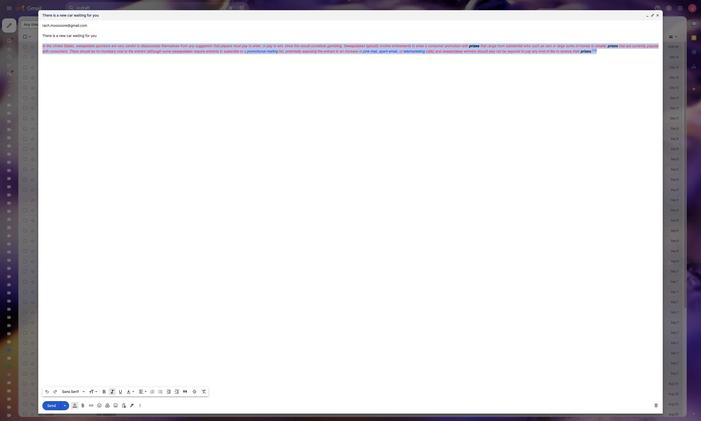 Task type: vqa. For each thing, say whether or not it's contained in the screenshot.
This new season of Yellowstone: Aliens will premier June 1987's Sep 13
no



Task type: locate. For each thing, give the bounding box(es) containing it.
3 sep 11 row from the top
[[18, 113, 683, 124]]

0 horizontal spatial as
[[373, 392, 377, 397]]

remove formatting ‪(⌘\)‬ image
[[201, 389, 207, 395]]

themselves inside message body text box
[[161, 44, 180, 48]]

1 8 from the top
[[677, 127, 679, 130]]

0 vertical spatial would
[[301, 44, 310, 48]]

main content
[[18, 16, 687, 421]]

sponsors up training
[[208, 45, 223, 49]]

13 not important switch from the top
[[38, 167, 43, 172]]

2 vertical spatial is
[[201, 392, 204, 397]]

telemarketing
[[404, 49, 425, 53]]

0 vertical spatial is
[[53, 13, 56, 18]]

the right the maintain
[[283, 392, 289, 397]]

7 for ninth sep 7 row from the top of the main content containing has attachment
[[677, 351, 679, 355]]

united
[[52, 44, 63, 48], [164, 45, 175, 49]]

sweepstake inside message body text box
[[76, 44, 95, 48]]

is right the "no"
[[107, 45, 109, 49]]

sep
[[670, 55, 675, 59], [670, 65, 675, 69], [670, 76, 675, 79], [670, 86, 675, 90], [671, 96, 676, 100], [671, 106, 676, 110], [671, 116, 676, 120], [671, 127, 677, 130], [671, 137, 677, 141], [671, 147, 677, 151], [671, 157, 677, 161], [671, 168, 677, 171], [671, 178, 677, 182], [671, 188, 677, 192], [671, 198, 677, 202], [671, 208, 677, 212], [671, 219, 677, 222], [671, 229, 677, 233], [671, 239, 677, 243], [671, 249, 677, 253], [671, 259, 677, 263], [671, 270, 677, 273], [671, 280, 677, 284], [671, 290, 677, 294], [671, 300, 677, 304], [671, 311, 677, 314], [671, 321, 677, 325], [671, 331, 677, 335], [671, 341, 677, 345], [671, 351, 677, 355], [671, 362, 677, 365], [671, 372, 677, 376]]

0 horizontal spatial car
[[67, 13, 73, 18]]

with down promotional mailing list, potentially exposing the entrant to an increase in junk mail , spam email , or telemarketing
[[331, 55, 338, 60]]

0 horizontal spatial states,
[[64, 44, 75, 48]]

4 sep 8 row from the top
[[18, 154, 683, 164]]

would down 'promotional mailing' link
[[262, 55, 272, 60]]

1 horizontal spatial be
[[502, 49, 506, 53]]

involve
[[380, 44, 391, 48]]

2 30 from the top
[[675, 392, 679, 396]]

10 sep 8 from the top
[[671, 219, 679, 222]]

to down wins on the top of the page
[[521, 49, 524, 53]]

3 sep 12 row from the top
[[18, 83, 683, 93]]

1 horizontal spatial careful
[[238, 45, 249, 49]]

insert link ‪(⌘k)‬ image
[[89, 403, 94, 408]]

1 horizontal spatial is
[[107, 45, 109, 49]]

to up '[12]' link
[[591, 44, 594, 48]]

a right enter
[[425, 44, 427, 48]]

that up "us"
[[329, 45, 335, 49]]

1 horizontal spatial car
[[121, 45, 126, 49]]

new inside row
[[113, 45, 120, 49]]

themselves inside row
[[275, 45, 294, 49]]

states, inside main content
[[176, 45, 187, 49]]

new for there is a new car waiting for you - in the united states, sweepstake sponsors are very careful to disassociate themselves from any suggestion that players must pay to enter, or pay to win, since t
[[113, 45, 120, 49]]

has
[[54, 22, 60, 27]]

there inside that are currently popular with consumers. there should be no monetary cost to the entrant (although some sweepstakes require entrants to subscribe to a
[[69, 49, 78, 53]]

sweepstakes up thank
[[172, 49, 193, 53]]

0 horizontal spatial theopolis
[[120, 392, 136, 397]]

serif
[[71, 390, 79, 394]]

is for there is a new car waiting for you
[[53, 13, 56, 18]]

2 was from the left
[[277, 382, 283, 386]]

7
[[677, 270, 679, 273], [677, 280, 679, 284], [677, 290, 679, 294], [677, 300, 679, 304], [677, 311, 679, 314], [677, 321, 679, 325], [677, 331, 679, 335], [677, 341, 679, 345], [677, 351, 679, 355], [677, 362, 679, 365], [677, 372, 679, 376]]

draft for batman was insane - hey tim, the performances in your movie were pretty offensive. mr. devito's in particular. i was watching the movie with my grandmother and she got so scared i
[[45, 382, 54, 386]]

with up winners
[[462, 44, 468, 48]]

0 horizontal spatial and
[[352, 382, 358, 386]]

[12] link
[[592, 48, 597, 52]]

1 horizontal spatial from
[[295, 45, 302, 49]]

1 vertical spatial new
[[113, 45, 120, 49]]

that range from substantial wins such as cars or large sums of money to smaller prizes
[[481, 44, 618, 48]]

prizes inside calls) and sweepstakes winners should also not be required to pay any kind of fee to receive their prizes . [12]
[[581, 49, 591, 53]]

for
[[87, 13, 92, 18], [139, 45, 144, 49], [111, 55, 115, 60], [184, 55, 189, 60]]

2 draft from the top
[[45, 55, 54, 60]]

you inside there is a new car waiting for you dialog
[[93, 13, 99, 18]]

1 vertical spatial of
[[547, 49, 549, 53]]

thank
[[167, 55, 177, 60]]

2 8 from the top
[[677, 137, 679, 141]]

11 sep 8 row from the top
[[18, 226, 683, 236]]

0 horizontal spatial since
[[285, 44, 293, 48]]

1 horizontal spatial waiting
[[127, 45, 139, 49]]

sep 7 for first sep 7 row from the bottom of the main content containing has attachment
[[671, 372, 679, 376]]

funds
[[254, 392, 263, 397]]

11 for second sep 11 row from the bottom
[[677, 106, 679, 110]]

sans serif option
[[61, 389, 82, 395]]

that left currently
[[619, 44, 625, 48]]

themselves up some
[[161, 44, 180, 48]]

prizes right "smaller"
[[608, 44, 618, 48]]

2 sep 7 from the top
[[671, 280, 679, 284]]

None search field
[[65, 2, 249, 14]]

5 sep 7 row from the top
[[18, 307, 683, 318]]

0 horizontal spatial would
[[262, 55, 272, 60]]

not important switch
[[38, 44, 43, 50], [38, 55, 43, 60], [38, 65, 43, 70], [38, 75, 43, 80], [38, 85, 43, 90], [38, 96, 43, 101], [38, 106, 43, 111], [38, 116, 43, 121], [38, 126, 43, 131], [38, 136, 43, 141], [38, 147, 43, 152], [38, 157, 43, 162], [38, 167, 43, 172], [38, 177, 43, 182], [38, 187, 43, 193], [38, 198, 43, 203], [38, 208, 43, 213], [38, 218, 43, 223], [38, 228, 43, 233], [38, 239, 43, 244], [38, 249, 43, 254], [38, 259, 43, 264], [38, 269, 43, 274], [38, 279, 43, 284], [38, 290, 43, 295], [38, 300, 43, 305], [38, 310, 43, 315], [38, 320, 43, 325], [38, 330, 43, 336], [38, 341, 43, 346], [38, 351, 43, 356], [38, 361, 43, 366], [38, 371, 43, 376], [38, 382, 43, 387], [38, 392, 43, 397], [38, 402, 43, 407], [38, 412, 43, 417]]

hey
[[131, 382, 138, 386]]

car inside main content
[[121, 45, 126, 49]]

sweepstake down attachment on the left of page
[[76, 44, 95, 48]]

1 vertical spatial sep 11
[[671, 106, 679, 110]]

13 8 from the top
[[677, 249, 679, 253]]

1 horizontal spatial there
[[69, 49, 78, 53]]

7 for fifth sep 7 row from the bottom
[[677, 331, 679, 335]]

sponsors inside message body text box
[[96, 44, 110, 48]]

is
[[53, 13, 56, 18], [107, 45, 109, 49], [201, 392, 204, 397]]

0 horizontal spatial themselves
[[161, 44, 180, 48]]

8 not important switch from the top
[[38, 116, 43, 121]]

0 vertical spatial car
[[67, 13, 73, 18]]

in
[[359, 49, 362, 53], [176, 382, 179, 386], [254, 382, 257, 386], [231, 392, 234, 397]]

you
[[93, 13, 99, 18], [145, 45, 151, 49], [178, 55, 184, 60], [297, 55, 303, 60]]

1 be from the left
[[91, 49, 95, 53]]

33 not important switch from the top
[[38, 371, 43, 376]]

2 vertical spatial sep 11
[[671, 116, 679, 120]]

1 horizontal spatial should
[[477, 49, 488, 53]]

sweepstakes inside that are currently popular with consumers. there should be no monetary cost to the entrant (although some sweepstakes require entrants to subscribe to a
[[172, 49, 193, 53]]

any up require
[[189, 44, 194, 48]]

states, up consumers.
[[64, 44, 75, 48]]

to
[[137, 44, 140, 48], [249, 44, 252, 48], [274, 44, 276, 48], [412, 44, 415, 48], [591, 44, 594, 48], [250, 45, 253, 49], [365, 45, 368, 49], [390, 45, 393, 49], [124, 49, 127, 53], [220, 49, 223, 53], [240, 49, 243, 53], [336, 49, 339, 53], [521, 49, 524, 53], [556, 49, 559, 53], [264, 392, 268, 397], [343, 392, 346, 397], [107, 402, 110, 406]]

draft for request for budget approval - dear susan, thank you for attending the training session yesterday. we would appreciate it if you could provide us with your feedback on the session. your insig
[[45, 55, 54, 60]]

aug for batman was insane
[[669, 382, 675, 386]]

and down consumer
[[435, 49, 441, 53]]

3 30 from the top
[[675, 402, 679, 406]]

was up the maintain
[[277, 382, 283, 386]]

there inside main content
[[97, 45, 106, 49]]

more send options image
[[62, 403, 67, 408]]

also
[[489, 49, 495, 53]]

of left fee
[[547, 49, 549, 53]]

send button
[[42, 401, 61, 411]]

cost
[[117, 49, 123, 53]]

sep 8 row
[[18, 124, 683, 134], [18, 134, 683, 144], [18, 144, 683, 154], [18, 154, 683, 164], [18, 164, 683, 175], [18, 175, 683, 185], [18, 185, 683, 195], [18, 195, 683, 205], [18, 205, 683, 216], [18, 216, 683, 226], [18, 226, 683, 236], [18, 236, 683, 246], [18, 246, 683, 256], [18, 256, 683, 267]]

0 horizontal spatial entrant
[[134, 49, 145, 53]]

1 horizontal spatial the
[[305, 392, 311, 397]]

sep 11
[[671, 96, 679, 100], [671, 106, 679, 110], [671, 116, 679, 120]]

2 7 from the top
[[677, 280, 679, 284]]

as left well.
[[373, 392, 377, 397]]

aug
[[669, 382, 675, 386], [669, 392, 675, 396], [669, 402, 675, 406], [669, 413, 675, 417]]

0 vertical spatial 11
[[677, 96, 679, 100]]

0 horizontal spatial any
[[189, 44, 194, 48]]

sep 7
[[671, 270, 679, 273], [671, 280, 679, 284], [671, 290, 679, 294], [671, 300, 679, 304], [671, 311, 679, 314], [671, 321, 679, 325], [671, 331, 679, 335], [671, 341, 679, 345], [671, 351, 679, 355], [671, 362, 679, 365], [671, 372, 679, 376]]

insig
[[397, 55, 404, 60]]

2 sep 7 row from the top
[[18, 277, 683, 287]]

suggestion up provide
[[310, 45, 328, 49]]

she
[[359, 382, 365, 386]]

0 horizontal spatial win,
[[277, 44, 284, 48]]

14 8 from the top
[[677, 259, 679, 263]]

0 vertical spatial waiting
[[74, 13, 86, 18]]

0 horizontal spatial movie
[[188, 382, 197, 386]]

2 i from the left
[[389, 382, 390, 386]]

sep 7 for 7th sep 7 row from the bottom of the main content containing has attachment
[[671, 311, 679, 314]]

enter, up promotional
[[253, 44, 262, 48]]

1 horizontal spatial and
[[435, 49, 441, 53]]

1 horizontal spatial ,
[[397, 49, 398, 53]]

25 not important switch from the top
[[38, 290, 43, 295]]

0 horizontal spatial there
[[42, 13, 52, 18]]

states, inside message body text box
[[64, 44, 75, 48]]

-
[[152, 45, 153, 49], [144, 55, 146, 60], [129, 382, 130, 386], [175, 392, 176, 397]]

is up has
[[53, 13, 56, 18]]

0 horizontal spatial players
[[221, 44, 232, 48]]

tab list
[[687, 16, 701, 403]]

the up write on the bottom of the page
[[114, 392, 119, 397]]

4 30 from the top
[[675, 413, 679, 417]]

in left junk
[[359, 49, 362, 53]]

1 horizontal spatial disassociate
[[254, 45, 274, 49]]

0 horizontal spatial prizes
[[469, 44, 480, 48]]

should inside that are currently popular with consumers. there should be no monetary cost to the entrant (although some sweepstakes require entrants to subscribe to a
[[79, 49, 90, 53]]

has attachment button
[[51, 20, 85, 29]]

close image
[[656, 13, 660, 17]]

the right indent less ‪(⌘[)‬ image
[[177, 392, 184, 397]]

players inside message body text box
[[221, 44, 232, 48]]

the up approval
[[128, 49, 133, 53]]

1 vertical spatial 11
[[677, 106, 679, 110]]

waiting
[[74, 13, 86, 18], [127, 45, 139, 49]]

car down search mail icon
[[67, 13, 73, 18]]

3 7 from the top
[[677, 290, 679, 294]]

movie up strikethrough ‪(⌘⇧x)‬ image
[[188, 382, 197, 386]]

0 horizontal spatial your
[[180, 382, 187, 386]]

3 row from the top
[[18, 379, 683, 389]]

be inside that are currently popular with consumers. there should be no monetary cost to the entrant (although some sweepstakes require entrants to subscribe to a
[[91, 49, 95, 53]]

are inside that are currently popular with consumers. there should be no monetary cost to the entrant (although some sweepstakes require entrants to subscribe to a
[[626, 44, 631, 48]]

and inside calls) and sweepstakes winners should also not be required to pay any kind of fee to receive their prizes . [12]
[[435, 49, 441, 53]]

careful inside message body text box
[[125, 44, 136, 48]]

1 aug 30 from the top
[[669, 382, 679, 386]]

1 horizontal spatial any
[[303, 45, 309, 49]]

careful
[[125, 44, 136, 48], [238, 45, 249, 49]]

be right not
[[502, 49, 506, 53]]

1 sep 12 from the top
[[670, 65, 679, 69]]

there up request at the left of the page
[[97, 45, 106, 49]]

to up mailing
[[274, 44, 276, 48]]

severely
[[205, 392, 218, 397]]

indent more ‪(⌘])‬ image
[[174, 389, 180, 395]]

0 horizontal spatial sweepstakes
[[172, 49, 193, 53]]

1 sep 8 from the top
[[671, 127, 679, 130]]

2 aug from the top
[[669, 392, 675, 396]]

0 horizontal spatial the
[[177, 392, 184, 397]]

4 aug 30 from the top
[[669, 413, 679, 417]]

aug 30
[[669, 382, 679, 386], [669, 392, 679, 396], [669, 402, 679, 406], [669, 413, 679, 417]]

property.
[[289, 392, 304, 397]]

any inside calls) and sweepstakes winners should also not be required to pay any kind of fee to receive their prizes . [12]
[[532, 49, 538, 53]]

aug 30 for theodore, the theopolis needs investor funding
[[669, 392, 679, 396]]

in left 'its'
[[231, 392, 234, 397]]

new inside dialog
[[60, 13, 67, 18]]

1 horizontal spatial states,
[[176, 45, 187, 49]]

typically
[[366, 44, 379, 48]]

of up their
[[576, 44, 579, 48]]

1 horizontal spatial sweepstake
[[188, 45, 207, 49]]

are up monetary
[[111, 44, 116, 48]]

states, up thank
[[176, 45, 187, 49]]

4 draft from the top
[[45, 392, 54, 397]]

a inside that are currently popular with consumers. there should be no monetary cost to the entrant (although some sweepstakes require entrants to subscribe to a
[[244, 49, 246, 53]]

7 for first sep 7 row from the bottom of the main content containing has attachment
[[677, 372, 679, 376]]

29 not important switch from the top
[[38, 330, 43, 336]]

are left currently
[[626, 44, 631, 48]]

4 sep 7 from the top
[[671, 300, 679, 304]]

suggestion
[[195, 44, 213, 48], [310, 45, 328, 49]]

0 horizontal spatial ,
[[377, 49, 378, 53]]

enticements
[[392, 44, 411, 48]]

in inside message body text box
[[42, 44, 45, 48]]

grandmother
[[330, 382, 351, 386]]

theopolis left remove formatting ‪(⌘\)‬ icon
[[184, 392, 200, 397]]

pretty
[[207, 382, 217, 386]]

the
[[177, 392, 184, 397], [305, 392, 311, 397]]

united up consumers.
[[52, 44, 63, 48]]

0 horizontal spatial must
[[233, 44, 241, 48]]

2 vertical spatial sep 12
[[670, 86, 679, 90]]

i right scared
[[389, 382, 390, 386]]

waiting up approval
[[127, 45, 139, 49]]

0 horizontal spatial sponsors
[[96, 44, 110, 48]]

1 horizontal spatial must
[[349, 45, 357, 49]]

sep 7 row
[[18, 267, 683, 277], [18, 277, 683, 287], [18, 287, 683, 297], [18, 297, 683, 307], [18, 307, 683, 318], [18, 318, 683, 328], [18, 328, 683, 338], [18, 338, 683, 348], [18, 348, 683, 359], [18, 359, 683, 369], [18, 369, 683, 379]]

2 be from the left
[[502, 49, 506, 53]]

suggestion inside message body text box
[[195, 44, 213, 48]]

0 horizontal spatial i
[[275, 382, 276, 386]]

increase
[[345, 49, 358, 53]]

was up italic ‪(⌘i)‬ image
[[110, 382, 116, 386]]

i
[[275, 382, 276, 386], [389, 382, 390, 386]]

junk mail link
[[363, 49, 377, 53]]

sep 11 row
[[18, 93, 683, 103], [18, 103, 683, 113], [18, 113, 683, 124]]

12
[[676, 65, 679, 69], [676, 76, 679, 79], [676, 86, 679, 90]]

, up insig
[[397, 49, 398, 53]]

sep 7 for 10th sep 7 row
[[671, 362, 679, 365]]

mr.
[[234, 382, 239, 386]]

2 horizontal spatial is
[[201, 392, 204, 397]]

waiting down search mail icon
[[74, 13, 86, 18]]

0 horizontal spatial was
[[110, 382, 116, 386]]

0 vertical spatial new
[[60, 13, 67, 18]]

the right watching
[[300, 382, 305, 386]]

0 horizontal spatial enter,
[[253, 44, 262, 48]]

1 horizontal spatial united
[[164, 45, 175, 49]]

6 sep 7 from the top
[[671, 321, 679, 325]]

with inside that are currently popular with consumers. there should be no monetary cost to the entrant (although some sweepstakes require entrants to subscribe to a
[[42, 49, 49, 53]]

1 horizontal spatial new
[[113, 45, 120, 49]]

3 12 from the top
[[676, 86, 679, 90]]

12 8 from the top
[[677, 239, 679, 243]]

1 vertical spatial 12
[[676, 76, 679, 79]]

6 8 from the top
[[677, 178, 679, 182]]

7 for 10th sep 7 row
[[677, 362, 679, 365]]

very up session
[[230, 45, 237, 49]]

0 horizontal spatial is
[[53, 13, 56, 18]]

10 8 from the top
[[677, 219, 679, 222]]

17 not important switch from the top
[[38, 208, 43, 213]]

8 sep 7 row from the top
[[18, 338, 683, 348]]

2 horizontal spatial any
[[532, 49, 538, 53]]

promotional
[[247, 49, 266, 53]]

6 sep 8 from the top
[[671, 178, 679, 182]]

and left she
[[352, 382, 358, 386]]

bulleted list ‪(⌘⇧8)‬ image
[[158, 389, 163, 395]]

very
[[117, 44, 124, 48], [230, 45, 237, 49]]

4 7 from the top
[[677, 300, 679, 304]]

in down refresh "icon"
[[42, 44, 45, 48]]

undo ‪(⌘z)‬ image
[[44, 389, 50, 395]]

1 horizontal spatial as
[[541, 44, 544, 48]]

budget
[[116, 55, 128, 60]]

1 vertical spatial is
[[107, 45, 109, 49]]

1 horizontal spatial suggestion
[[310, 45, 328, 49]]

range
[[488, 44, 497, 48]]

or up 'promotional mailing' link
[[263, 44, 266, 48]]

car inside dialog
[[67, 13, 73, 18]]

1 , from the left
[[377, 49, 378, 53]]

is inside dialog
[[53, 13, 56, 18]]

to right fee
[[556, 49, 559, 53]]

2 horizontal spatial prizes
[[608, 44, 618, 48]]

session
[[226, 55, 238, 60]]

1 horizontal spatial sponsors
[[208, 45, 223, 49]]

2 vertical spatial 12
[[676, 86, 679, 90]]

0 horizontal spatial should
[[79, 49, 90, 53]]

14 sep 8 row from the top
[[18, 256, 683, 267]]

7 7 from the top
[[677, 331, 679, 335]]

2 vertical spatial of
[[360, 392, 363, 397]]

sweepstake inside main content
[[188, 45, 207, 49]]

sep 12 row
[[18, 62, 683, 73], [18, 73, 683, 83], [18, 83, 683, 93]]

0 vertical spatial sep 12
[[670, 65, 679, 69]]

or inside row
[[379, 45, 382, 49]]

1 should from the left
[[79, 49, 90, 53]]

united inside message body text box
[[52, 44, 63, 48]]

0 horizontal spatial very
[[117, 44, 124, 48]]

0 vertical spatial as
[[541, 44, 544, 48]]

0 vertical spatial of
[[576, 44, 579, 48]]

to up approval
[[137, 44, 140, 48]]

prizes down money
[[581, 49, 591, 53]]

1 11 from the top
[[677, 96, 679, 100]]

promotional mailing list, potentially exposing the entrant to an increase in junk mail , spam email , or telemarketing
[[247, 49, 425, 53]]

31 not important switch from the top
[[38, 351, 43, 356]]

entrant up approval
[[134, 49, 145, 53]]

sep 7 for third sep 7 row from the top of the main content containing has attachment
[[671, 290, 679, 294]]

18 not important switch from the top
[[38, 218, 43, 223]]

i right particular.
[[275, 382, 276, 386]]

be
[[91, 49, 95, 53], [502, 49, 506, 53]]

waiting for there is a new car waiting for you
[[74, 13, 86, 18]]

3 11 from the top
[[677, 116, 679, 120]]

0 horizontal spatial waiting
[[74, 13, 86, 18]]

sep 7 for ninth sep 7 row from the top of the main content containing has attachment
[[671, 351, 679, 355]]

of right out
[[360, 392, 363, 397]]

row
[[18, 42, 683, 52], [18, 52, 683, 62], [18, 379, 683, 389], [18, 389, 683, 399], [18, 399, 683, 410], [18, 410, 683, 420]]

as up "kind"
[[541, 44, 544, 48]]

9 sep 8 row from the top
[[18, 205, 683, 216]]

6 sep 7 row from the top
[[18, 318, 683, 328]]

11 not important switch from the top
[[38, 147, 43, 152]]

a up yesterday.
[[244, 49, 246, 53]]

should left also
[[477, 49, 488, 53]]

your down an
[[339, 55, 346, 60]]

any right this
[[303, 45, 309, 49]]

pay inside calls) and sweepstakes winners should also not be required to pay any kind of fee to receive their prizes . [12]
[[525, 49, 531, 53]]

is right strikethrough ‪(⌘⇧x)‬ image
[[201, 392, 204, 397]]

2 horizontal spatial there
[[97, 45, 106, 49]]

since inside message body text box
[[285, 44, 293, 48]]

8 7 from the top
[[677, 341, 679, 345]]

1 row from the top
[[18, 42, 683, 52]]

35 not important switch from the top
[[38, 392, 43, 397]]

a up has
[[57, 13, 59, 18]]

any down such
[[532, 49, 538, 53]]

4 8 from the top
[[677, 157, 679, 161]]

waiting for there is a new car waiting for you - in the united states, sweepstake sponsors are very careful to disassociate themselves from any suggestion that players must pay to enter, or pay to win, since t
[[127, 45, 139, 49]]

11 sep 7 from the top
[[671, 372, 679, 376]]

a
[[57, 13, 59, 18], [425, 44, 427, 48], [110, 45, 112, 49], [244, 49, 246, 53]]

9 7 from the top
[[677, 351, 679, 355]]

sweepstakes
[[172, 49, 193, 53], [442, 49, 463, 53]]

1 horizontal spatial win,
[[394, 45, 401, 49]]

7 for third sep 7 row from the top of the main content containing has attachment
[[677, 290, 679, 294]]

1 12 from the top
[[676, 65, 679, 69]]

1 horizontal spatial theopolis
[[184, 392, 200, 397]]

subject)
[[103, 412, 116, 417]]

to inside needs to write pet grooming competition
[[107, 402, 110, 406]]

win, up insig
[[394, 45, 401, 49]]

there for there is a new car waiting for you - in the united states, sweepstake sponsors are very careful to disassociate themselves from any suggestion that players must pay to enter, or pay to win, since t
[[97, 45, 106, 49]]

entrant inside that are currently popular with consumers. there should be no monetary cost to the entrant (although some sweepstakes require entrants to subscribe to a
[[134, 49, 145, 53]]

be left the "no"
[[91, 49, 95, 53]]

states,
[[64, 44, 75, 48], [176, 45, 187, 49]]

0 horizontal spatial of
[[360, 392, 363, 397]]

redo ‪(⌘y)‬ image
[[53, 389, 58, 395]]

rach.mooooore@gmail.com
[[42, 23, 87, 28]]

themselves up 'appreciate'
[[275, 45, 294, 49]]

1 horizontal spatial would
[[301, 44, 310, 48]]

your up quote ‪(⌘⇧9)‬ icon at the left bottom of page
[[180, 382, 187, 386]]

22 not important switch from the top
[[38, 259, 43, 264]]

aug for theodore, the theopolis needs investor funding
[[669, 392, 675, 396]]

must
[[233, 44, 241, 48], [349, 45, 357, 49]]

1 horizontal spatial themselves
[[275, 45, 294, 49]]

approval
[[129, 55, 143, 60]]

0 horizontal spatial be
[[91, 49, 95, 53]]

0 horizontal spatial united
[[52, 44, 63, 48]]

sweepstake up the attending
[[188, 45, 207, 49]]

should left the "no"
[[79, 49, 90, 53]]

20 not important switch from the top
[[38, 239, 43, 244]]

be inside calls) and sweepstakes winners should also not be required to pay any kind of fee to receive their prizes . [12]
[[502, 49, 506, 53]]

toggle confidential mode image
[[121, 403, 126, 408]]

waiting inside there is a new car waiting for you dialog
[[74, 13, 86, 18]]

that up the entrants
[[214, 44, 220, 48]]

prizes
[[469, 44, 480, 48], [608, 44, 618, 48], [581, 49, 591, 53]]

0 horizontal spatial new
[[60, 13, 67, 18]]

0 vertical spatial your
[[339, 55, 346, 60]]

would inside main content
[[262, 55, 272, 60]]

9 not important switch from the top
[[38, 126, 43, 131]]

entrant up "us"
[[324, 49, 335, 53]]

or right mail
[[379, 45, 382, 49]]

there for there is a new car waiting for you
[[42, 13, 52, 18]]

the left cats
[[305, 392, 311, 397]]

in inside message body text box
[[359, 49, 362, 53]]

must up subscribe
[[233, 44, 241, 48]]

3 aug 30 from the top
[[669, 402, 679, 406]]

0 vertical spatial and
[[435, 49, 441, 53]]

,
[[377, 49, 378, 53], [397, 49, 398, 53]]

1 sep 8 row from the top
[[18, 124, 683, 134]]

there up rach.mooooore@gmail.com
[[42, 13, 52, 18]]

smaller
[[595, 44, 607, 48]]

toggle split pane mode image
[[669, 34, 674, 39]]

draft for there is a new car waiting for you - in the united states, sweepstake sponsors are very careful to disassociate themselves from any suggestion that players must pay to enter, or pay to win, since t
[[45, 45, 54, 49]]

promotion
[[445, 44, 461, 48]]

6 row from the top
[[18, 410, 683, 420]]

1 aug from the top
[[669, 382, 675, 386]]

2 vertical spatial 11
[[677, 116, 679, 120]]

sweepstakes down promotion
[[442, 49, 463, 53]]

1 vertical spatial sep 12
[[670, 76, 679, 79]]

1 vertical spatial and
[[352, 382, 358, 386]]

7 for eighth sep 7 row from the bottom of the main content containing has attachment
[[677, 300, 679, 304]]

sep 7 for sixth sep 7 row from the top
[[671, 321, 679, 325]]

or up fee
[[553, 44, 556, 48]]

more options image
[[139, 403, 142, 408]]

suggestion up require
[[195, 44, 213, 48]]

insert files using drive image
[[105, 403, 110, 408]]

0 horizontal spatial careful
[[125, 44, 136, 48]]

since up potentially on the top left
[[285, 44, 293, 48]]

10 not important switch from the top
[[38, 136, 43, 141]]

27 not important switch from the top
[[38, 310, 43, 315]]

1 horizontal spatial players
[[336, 45, 348, 49]]

1 horizontal spatial of
[[547, 49, 549, 53]]

0 horizontal spatial suggestion
[[195, 44, 213, 48]]

navigation
[[0, 16, 61, 421]]

of inside main content
[[360, 392, 363, 397]]

2 aug 30 from the top
[[669, 392, 679, 396]]

would inside message body text box
[[301, 44, 310, 48]]

in up susan,
[[154, 45, 157, 49]]

the down the entrants
[[206, 55, 212, 60]]

1 horizontal spatial was
[[277, 382, 283, 386]]

1 horizontal spatial entrant
[[324, 49, 335, 53]]

was
[[110, 382, 116, 386], [277, 382, 283, 386]]

[12]
[[592, 48, 597, 52]]

players
[[221, 44, 232, 48], [336, 45, 348, 49]]

1 30 from the top
[[675, 382, 679, 386]]

0 horizontal spatial disassociate
[[141, 44, 160, 48]]

11 for 3rd sep 11 row from the bottom
[[677, 96, 679, 100]]

feedback
[[347, 55, 363, 60]]

win, up list,
[[277, 44, 284, 48]]

0 vertical spatial 12
[[676, 65, 679, 69]]

entrant
[[134, 49, 145, 53], [324, 49, 335, 53]]



Task type: describe. For each thing, give the bounding box(es) containing it.
that inside main content
[[329, 45, 335, 49]]

7 sep 8 row from the top
[[18, 185, 683, 195]]

7 for 8th sep 7 row from the top of the main content containing has attachment
[[677, 341, 679, 345]]

list,
[[279, 49, 284, 53]]

12 sep 8 row from the top
[[18, 236, 683, 246]]

2 row from the top
[[18, 52, 683, 62]]

players inside row
[[336, 45, 348, 49]]

get
[[347, 392, 353, 397]]

popular
[[647, 44, 659, 48]]

1 horizontal spatial your
[[339, 55, 346, 60]]

5 8 from the top
[[677, 168, 679, 171]]

2 theopolis from the left
[[184, 392, 200, 397]]

with left my
[[316, 382, 323, 386]]

6 not important switch from the top
[[38, 96, 43, 101]]

6 sep 8 row from the top
[[18, 175, 683, 185]]

3 sep 11 from the top
[[671, 116, 679, 120]]

2 horizontal spatial from
[[498, 44, 505, 48]]

to up promotional
[[249, 44, 252, 48]]

attending
[[190, 55, 205, 60]]

gambling.
[[327, 44, 343, 48]]

1 horizontal spatial in
[[154, 45, 157, 49]]

7 for 11th sep 7 row from the bottom of the main content containing has attachment
[[677, 270, 679, 273]]

require
[[194, 49, 205, 53]]

5 draft from the top
[[45, 402, 54, 407]]

such
[[532, 44, 540, 48]]

30 for (no subject)
[[675, 413, 679, 417]]

its
[[235, 392, 239, 397]]

were
[[198, 382, 206, 386]]

insert signature image
[[129, 403, 135, 408]]

not
[[496, 49, 501, 53]]

12 sep 8 from the top
[[671, 239, 679, 243]]

that left range
[[481, 44, 487, 48]]

1 vertical spatial your
[[180, 382, 187, 386]]

to right spam
[[390, 45, 393, 49]]

if
[[294, 55, 296, 60]]

14 not important switch from the top
[[38, 177, 43, 182]]

30 for batman was insane
[[675, 382, 679, 386]]

money
[[580, 44, 590, 48]]

2 entrant from the left
[[324, 49, 335, 53]]

6 draft from the top
[[45, 412, 54, 417]]

strikethrough ‪(⌘⇧x)‬ image
[[192, 389, 197, 395]]

to left 'get'
[[343, 392, 346, 397]]

there is a new car waiting for you - in the united states, sweepstake sponsors are very careful to disassociate themselves from any suggestion that players must pay to enter, or pay to win, since t
[[97, 45, 412, 49]]

- left "dear"
[[144, 55, 146, 60]]

required
[[507, 49, 520, 53]]

1 sep 11 from the top
[[671, 96, 679, 100]]

fee
[[550, 49, 555, 53]]

24 not important switch from the top
[[38, 279, 43, 284]]

some
[[162, 49, 171, 53]]

16 not important switch from the top
[[38, 198, 43, 203]]

or down enticements
[[399, 49, 403, 53]]

3 not important switch from the top
[[38, 65, 43, 70]]

to up 'request for budget approval - dear susan, thank you for attending the training session yesterday. we would appreciate it if you could provide us with your feedback on the session. your insig'
[[250, 45, 253, 49]]

numbered list ‪(⌘⇧7)‬ image
[[150, 389, 155, 395]]

36 not important switch from the top
[[38, 402, 43, 407]]

investor
[[148, 392, 161, 397]]

advanced search options image
[[237, 3, 247, 13]]

refresh image
[[38, 34, 43, 39]]

mail
[[371, 49, 377, 53]]

junk
[[363, 49, 370, 53]]

it
[[291, 55, 293, 60]]

2 sep 11 from the top
[[671, 106, 679, 110]]

the right 'on'
[[368, 55, 374, 60]]

monetary
[[101, 49, 116, 53]]

28 not important switch from the top
[[38, 320, 43, 325]]

car for there is a new car waiting for you
[[67, 13, 73, 18]]

to up telemarketing link
[[412, 44, 415, 48]]

30 for theodore, the theopolis needs investor funding
[[675, 392, 679, 396]]

(although
[[146, 49, 161, 53]]

win, inside main content
[[394, 45, 401, 49]]

34 not important switch from the top
[[38, 382, 43, 387]]

funding
[[161, 392, 174, 397]]

lacking
[[219, 392, 230, 397]]

Subject field
[[42, 33, 659, 38]]

out
[[354, 392, 359, 397]]

as inside message body text box
[[541, 44, 544, 48]]

treasury
[[240, 392, 253, 397]]

of inside calls) and sweepstakes winners should also not be required to pay any kind of fee to receive their prizes . [12]
[[547, 49, 549, 53]]

10 sep 8 row from the top
[[18, 216, 683, 226]]

4 sep 8 from the top
[[671, 157, 679, 161]]

2 sep 12 row from the top
[[18, 73, 683, 83]]

11 for third sep 11 row from the top of the page
[[677, 116, 679, 120]]

19 not important switch from the top
[[38, 228, 43, 233]]

attach files image
[[80, 403, 86, 408]]

1 movie from the left
[[188, 382, 197, 386]]

needs
[[137, 392, 147, 397]]

5 row from the top
[[18, 399, 683, 410]]

30 not important switch from the top
[[38, 341, 43, 346]]

- up "dear"
[[152, 45, 153, 49]]

2 the from the left
[[305, 392, 311, 397]]

3 sep 8 from the top
[[671, 147, 679, 151]]

an
[[340, 49, 344, 53]]

sep 14
[[670, 55, 679, 59]]

send
[[47, 404, 56, 408]]

3 8 from the top
[[677, 147, 679, 151]]

clear search image
[[226, 3, 236, 13]]

your
[[389, 55, 396, 60]]

underline ‪(⌘u)‬ image
[[118, 390, 123, 395]]

enter
[[416, 44, 424, 48]]

to right funds
[[264, 392, 268, 397]]

scared
[[377, 382, 388, 386]]

attachment
[[61, 22, 82, 27]]

in up indent more ‪(⌘])‬ icon
[[176, 382, 179, 386]]

a left the cost
[[110, 45, 112, 49]]

spam
[[379, 49, 388, 53]]

insane
[[117, 382, 128, 386]]

1 sep 7 row from the top
[[18, 267, 683, 277]]

3 sep 12 from the top
[[670, 86, 679, 90]]

write
[[111, 402, 118, 406]]

discard draft ‪(⌘⇧d)‬ image
[[654, 403, 659, 408]]

1 horizontal spatial enter,
[[369, 45, 378, 49]]

2 sep 8 row from the top
[[18, 134, 683, 144]]

draft for theodore, the theopolis needs investor funding - the theopolis is severely lacking in its treasury funds to maintain the property. the cats are beginning to get out of hand as well.
[[45, 392, 54, 397]]

3 sep 7 row from the top
[[18, 287, 683, 297]]

exposing
[[302, 49, 317, 53]]

large
[[557, 44, 565, 48]]

offensive.
[[218, 382, 233, 386]]

2 sep 11 row from the top
[[18, 103, 683, 113]]

cars
[[545, 44, 552, 48]]

to up training
[[220, 49, 223, 53]]

5 sep 8 from the top
[[671, 168, 679, 171]]

14
[[676, 55, 679, 59]]

enter, inside message body text box
[[253, 44, 262, 48]]

8 8 from the top
[[677, 198, 679, 202]]

appreciate
[[273, 55, 290, 60]]

there is a new car waiting for you
[[42, 13, 99, 18]]

15 not important switch from the top
[[38, 187, 43, 193]]

us
[[327, 55, 331, 60]]

sep 7 for tenth sep 7 row from the bottom of the main content containing has attachment
[[671, 280, 679, 284]]

aug for (no subject)
[[669, 413, 675, 417]]

we
[[256, 55, 261, 60]]

training
[[213, 55, 225, 60]]

sep 7 for 8th sep 7 row from the top of the main content containing has attachment
[[671, 341, 679, 345]]

search mail image
[[67, 4, 76, 13]]

2 not important switch from the top
[[38, 55, 43, 60]]

devito's
[[240, 382, 253, 386]]

in right devito's
[[254, 382, 257, 386]]

mailing
[[267, 49, 278, 53]]

- left hey
[[129, 382, 130, 386]]

11 8 from the top
[[677, 229, 679, 233]]

competition
[[143, 402, 163, 407]]

tim,
[[138, 382, 145, 386]]

11 sep 7 row from the top
[[18, 369, 683, 379]]

7 sep 7 row from the top
[[18, 328, 683, 338]]

3 sep 8 row from the top
[[18, 144, 683, 154]]

3 aug from the top
[[669, 402, 675, 406]]

4 not important switch from the top
[[38, 75, 43, 80]]

Message Body text field
[[42, 43, 659, 386]]

must inside message body text box
[[233, 44, 241, 48]]

subscribe
[[224, 49, 239, 53]]

promotional mailing link
[[247, 49, 278, 53]]

calls) and sweepstakes winners should also not be required to pay any kind of fee to receive their prizes . [12]
[[425, 48, 597, 53]]

the right 'tim,'
[[146, 382, 151, 386]]

aug 30 for batman was insane
[[669, 382, 679, 386]]

2 horizontal spatial of
[[576, 44, 579, 48]]

dear
[[147, 55, 155, 60]]

3:58 pm
[[668, 45, 679, 49]]

got
[[366, 382, 371, 386]]

9 sep 8 from the top
[[671, 208, 679, 212]]

should inside calls) and sweepstakes winners should also not be required to pay any kind of fee to receive their prizes . [12]
[[477, 49, 488, 53]]

11 sep 8 from the top
[[671, 229, 679, 233]]

to left mail
[[365, 45, 368, 49]]

settings image
[[666, 5, 672, 11]]

bold ‪(⌘b)‬ image
[[102, 389, 107, 395]]

12 not important switch from the top
[[38, 157, 43, 162]]

currently
[[632, 44, 646, 48]]

insert photo image
[[113, 403, 118, 408]]

wins
[[524, 44, 531, 48]]

pop out image
[[651, 13, 655, 17]]

26 not important switch from the top
[[38, 300, 43, 305]]

to left an
[[336, 49, 339, 53]]

quote ‪(⌘⇧9)‬ image
[[183, 389, 188, 395]]

provide
[[314, 55, 326, 60]]

disassociate inside message body text box
[[141, 44, 160, 48]]

needs
[[98, 402, 106, 406]]

7 for tenth sep 7 row from the bottom of the main content containing has attachment
[[677, 280, 679, 284]]

yesterday.
[[239, 55, 255, 60]]

sep 7 for eighth sep 7 row from the bottom of the main content containing has attachment
[[671, 300, 679, 304]]

insert emoji ‪(⌘⇧2)‬ image
[[97, 403, 102, 408]]

the inside that are currently popular with consumers. there should be no monetary cost to the entrant (although some sweepstakes require entrants to subscribe to a
[[128, 49, 133, 53]]

calls)
[[426, 49, 434, 53]]

37 not important switch from the top
[[38, 412, 43, 417]]

minimize image
[[646, 13, 650, 17]]

sep 7 for fifth sep 7 row from the bottom
[[671, 331, 679, 335]]

1 sep 11 row from the top
[[18, 93, 683, 103]]

4 sep 7 row from the top
[[18, 297, 683, 307]]

sans serif
[[62, 390, 79, 394]]

indent less ‪(⌘[)‬ image
[[166, 389, 171, 395]]

very inside message body text box
[[117, 44, 124, 48]]

7 sep 8 from the top
[[671, 188, 679, 192]]

13 sep 8 row from the top
[[18, 246, 683, 256]]

in the united states, sweepstake sponsors are very careful to disassociate themselves from any suggestion that players must pay to enter, or pay to win, since this would constitute gambling. sweepstakes typically involve enticements to enter a consumer promotion with
[[42, 44, 468, 48]]

from inside row
[[295, 45, 302, 49]]

32 not important switch from the top
[[38, 361, 43, 366]]

older image
[[659, 34, 664, 39]]

5 sep 8 row from the top
[[18, 164, 683, 175]]

7 not important switch from the top
[[38, 106, 43, 111]]

to right the cost
[[124, 49, 127, 53]]

1 i from the left
[[275, 382, 276, 386]]

1 not important switch from the top
[[38, 44, 43, 50]]

batman
[[97, 382, 109, 386]]

on
[[363, 55, 368, 60]]

suggestion inside main content
[[310, 45, 328, 49]]

constitute
[[311, 44, 326, 48]]

potentially
[[285, 49, 301, 53]]

sweepstakes
[[344, 44, 365, 48]]

(no subject) link
[[97, 412, 655, 417]]

2 12 from the top
[[676, 76, 679, 79]]

8 sep 8 from the top
[[671, 198, 679, 202]]

to up yesterday.
[[240, 49, 243, 53]]

7 for sixth sep 7 row from the top
[[677, 321, 679, 325]]

the up consumers.
[[46, 44, 51, 48]]

request for budget approval - dear susan, thank you for attending the training session yesterday. we would appreciate it if you could provide us with your feedback on the session. your insig
[[97, 55, 404, 60]]

could
[[304, 55, 313, 60]]

performances
[[152, 382, 175, 386]]

receive
[[560, 49, 572, 53]]

sums
[[566, 44, 575, 48]]

10 sep 7 row from the top
[[18, 359, 683, 369]]

1 sep 12 row from the top
[[18, 62, 683, 73]]

pet
[[121, 402, 126, 407]]

.
[[591, 49, 592, 53]]

sponsors inside row
[[208, 45, 223, 49]]

1 was from the left
[[110, 382, 116, 386]]

(no subject)
[[97, 412, 116, 417]]

are right cats
[[320, 392, 325, 397]]

sweepstakes inside calls) and sweepstakes winners should also not be required to pay any kind of fee to receive their prizes . [12]
[[442, 49, 463, 53]]

- right indent less ‪(⌘[)‬ image
[[175, 392, 176, 397]]

any inside row
[[303, 45, 309, 49]]

is for there is a new car waiting for you - in the united states, sweepstake sponsors are very careful to disassociate themselves from any suggestion that players must pay to enter, or pay to win, since t
[[107, 45, 109, 49]]

2 sep 12 from the top
[[670, 76, 679, 79]]

7 for 7th sep 7 row from the bottom of the main content containing has attachment
[[677, 311, 679, 314]]

1 the from the left
[[177, 392, 184, 397]]

win, inside message body text box
[[277, 44, 284, 48]]

prizes link
[[469, 44, 480, 48]]

2 movie from the left
[[306, 382, 316, 386]]

that inside that are currently popular with consumers. there should be no monetary cost to the entrant (although some sweepstakes require entrants to subscribe to a
[[619, 44, 625, 48]]

car for there is a new car waiting for you - in the united states, sweepstake sponsors are very careful to disassociate themselves from any suggestion that players must pay to enter, or pay to win, since t
[[121, 45, 126, 49]]

new for there is a new car waiting for you
[[60, 13, 67, 18]]

for inside there is a new car waiting for you dialog
[[87, 13, 92, 18]]

entrants
[[206, 49, 219, 53]]

theodore, the theopolis needs investor funding - the theopolis is severely lacking in its treasury funds to maintain the property. the cats are beginning to get out of hand as well.
[[97, 392, 385, 397]]

1 theopolis from the left
[[120, 392, 136, 397]]

2 sep 8 from the top
[[671, 137, 679, 141]]

there is a new car waiting for you dialog
[[38, 10, 663, 414]]

winners
[[464, 49, 476, 53]]

hand
[[364, 392, 372, 397]]

as inside main content
[[373, 392, 377, 397]]

the up susan,
[[158, 45, 164, 49]]

watching
[[284, 382, 299, 386]]

sep 7 for 11th sep 7 row from the bottom of the main content containing has attachment
[[671, 270, 679, 273]]

are up session
[[224, 45, 229, 49]]

italic ‪(⌘i)‬ image
[[110, 389, 115, 395]]

main content containing has attachment
[[18, 16, 687, 421]]

telemarketing link
[[404, 49, 425, 53]]

the down 'constitute'
[[318, 49, 323, 53]]

0 horizontal spatial from
[[180, 44, 188, 48]]

7 8 from the top
[[677, 188, 679, 192]]

this
[[294, 44, 300, 48]]

aug 30 for (no subject)
[[669, 413, 679, 417]]

8 sep 8 row from the top
[[18, 195, 683, 205]]

very inside row
[[230, 45, 237, 49]]

5 not important switch from the top
[[38, 85, 43, 90]]

1 horizontal spatial since
[[401, 45, 410, 49]]

formatting options toolbar
[[42, 387, 209, 397]]



